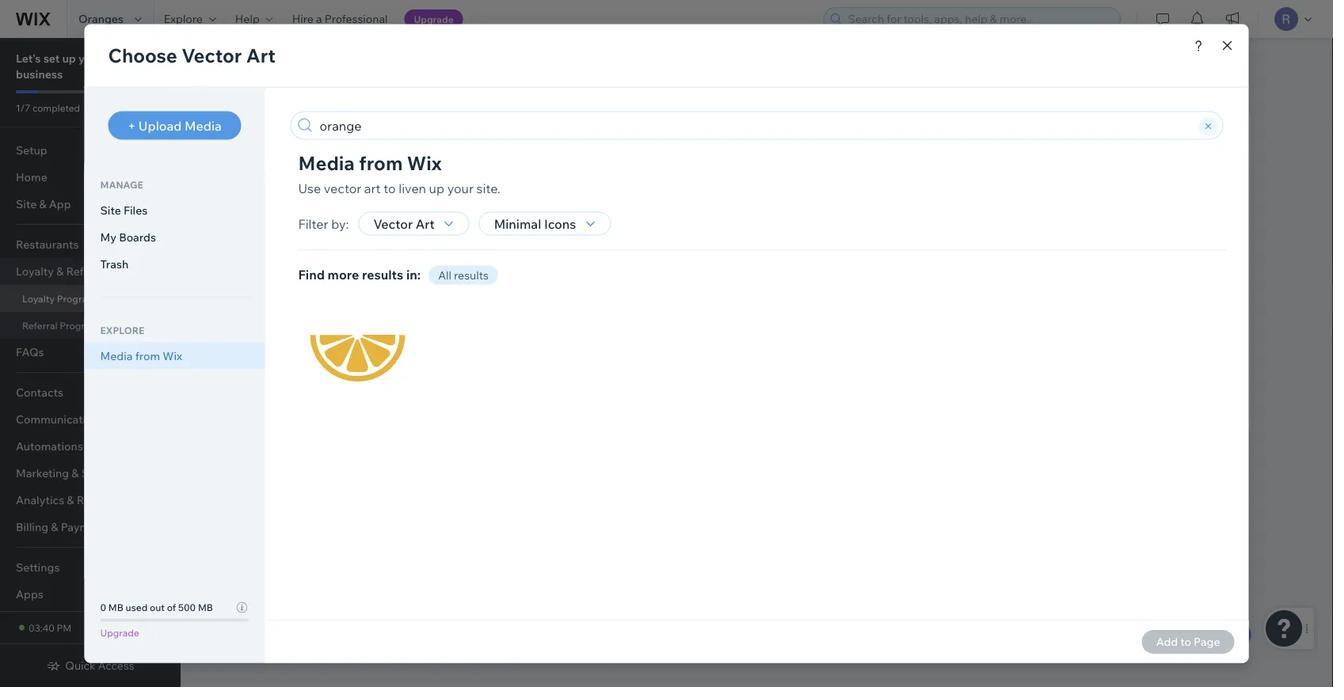 Task type: locate. For each thing, give the bounding box(es) containing it.
automations
[[16, 440, 83, 453]]

program inside the program name *
[[282, 196, 327, 210]]

to right shown
[[461, 144, 474, 160]]

1 horizontal spatial setup
[[1182, 627, 1218, 643]]

1 horizontal spatial loyalty program
[[263, 62, 438, 90]]

setup
[[16, 143, 47, 157], [1182, 627, 1218, 643]]

hire a professional
[[292, 12, 388, 26]]

hire
[[292, 12, 313, 26]]

0 vertical spatial loyalty program
[[263, 62, 438, 90]]

to inside button
[[1167, 627, 1179, 643]]

just
[[350, 381, 370, 395]]

continue
[[1109, 627, 1164, 643]]

setup link
[[0, 137, 174, 164]]

to
[[461, 144, 474, 160], [1167, 627, 1179, 643]]

0 vertical spatial name
[[329, 196, 358, 210]]

program down this
[[282, 196, 327, 210]]

you
[[668, 144, 690, 160], [328, 381, 348, 395]]

1 horizontal spatial you
[[668, 144, 690, 160]]

Search for tools, apps, help & more... field
[[843, 8, 1115, 30]]

1 vertical spatial you
[[328, 381, 348, 395]]

orange
[[433, 381, 473, 395]]

name right points
[[316, 262, 345, 276]]

* up just
[[358, 326, 364, 344]]

you left can
[[668, 144, 690, 160]]

settings link
[[0, 554, 174, 581]]

1 vertical spatial name
[[316, 262, 345, 276]]

upgrade button
[[404, 10, 463, 29]]

name down information at left
[[329, 196, 358, 210]]

0 vertical spatial loyalty
[[263, 62, 341, 90]]

professional
[[324, 12, 388, 26]]

1/7 completed
[[16, 102, 80, 114]]

name inside the program name *
[[329, 196, 358, 210]]

your inside program info this information will be shown to your customers in their account. you can change this at any time.
[[476, 144, 503, 160]]

access
[[98, 659, 134, 673]]

1 vertical spatial to
[[1167, 627, 1179, 643]]

0 vertical spatial *
[[363, 193, 368, 211]]

loyalty down hire
[[263, 62, 341, 90]]

loyalty left &
[[16, 265, 54, 278]]

referral program
[[22, 320, 99, 331]]

1 vertical spatial setup
[[1182, 627, 1218, 643]]

loyalty & referrals button
[[0, 258, 174, 285]]

name inside 'custom name *'
[[325, 329, 354, 343]]

program
[[346, 62, 438, 90], [282, 124, 341, 142], [282, 196, 327, 210], [57, 293, 96, 305], [60, 320, 99, 331]]

your left customers at the left of the page
[[476, 144, 503, 160]]

automations link
[[0, 433, 174, 460]]

you left just
[[328, 381, 348, 395]]

change
[[717, 144, 760, 160]]

setup up home
[[16, 143, 47, 157]]

home
[[16, 170, 47, 184]]

their
[[584, 144, 612, 160]]

setup inside button
[[1182, 627, 1218, 643]]

your
[[78, 51, 102, 65], [476, 144, 503, 160]]

loyalty for loyalty & referrals popup button
[[16, 265, 54, 278]]

setup right continue
[[1182, 627, 1218, 643]]

loyalty program inside sidebar element
[[22, 293, 96, 305]]

completed
[[32, 102, 80, 114]]

sidebar element
[[0, 38, 181, 688]]

1 vertical spatial *
[[358, 326, 364, 344]]

* down information at left
[[363, 193, 368, 211]]

loyalty
[[263, 62, 341, 90], [16, 265, 54, 278], [22, 293, 55, 305]]

program up this
[[282, 124, 341, 142]]

faqs
[[16, 345, 44, 359]]

loyalty inside popup button
[[16, 265, 54, 278]]

1 horizontal spatial your
[[476, 144, 503, 160]]

Custom name text field
[[287, 349, 742, 375]]

your right up
[[78, 51, 102, 65]]

loyalty program
[[263, 62, 438, 90], [22, 293, 96, 305]]

set
[[43, 51, 60, 65]]

0 horizontal spatial loyalty program
[[22, 293, 96, 305]]

preview:
[[282, 381, 326, 395]]

up
[[62, 51, 76, 65]]

0 vertical spatial setup
[[16, 143, 47, 157]]

program info this information will be shown to your customers in their account. you can change this at any time.
[[282, 124, 856, 160]]

loyalty program up the referral program
[[22, 293, 96, 305]]

loyalty up referral
[[22, 293, 55, 305]]

1 vertical spatial loyalty
[[16, 265, 54, 278]]

1 horizontal spatial to
[[1167, 627, 1179, 643]]

quick
[[65, 659, 96, 673]]

0 horizontal spatial setup
[[16, 143, 47, 157]]

name
[[329, 196, 358, 210], [316, 262, 345, 276], [325, 329, 354, 343]]

03:40 pm
[[29, 622, 71, 634]]

program name *
[[282, 193, 368, 211]]

*
[[363, 193, 368, 211], [358, 326, 364, 344]]

in
[[571, 144, 582, 160]]

custom name *
[[282, 326, 364, 344]]

0 vertical spatial you
[[668, 144, 690, 160]]

business
[[16, 67, 63, 81]]

1 vertical spatial loyalty program
[[22, 293, 96, 305]]

0 horizontal spatial to
[[461, 144, 474, 160]]

be
[[402, 144, 417, 160]]

name right 'custom'
[[325, 329, 354, 343]]

to right continue
[[1167, 627, 1179, 643]]

0 vertical spatial to
[[461, 144, 474, 160]]

* for program name *
[[363, 193, 368, 211]]

2 vertical spatial loyalty
[[22, 293, 55, 305]]

1 vertical spatial your
[[476, 144, 503, 160]]

loyalty program up info
[[263, 62, 438, 90]]

0 vertical spatial your
[[78, 51, 102, 65]]

0 horizontal spatial your
[[78, 51, 102, 65]]

quick access button
[[46, 659, 134, 673]]

2 vertical spatial name
[[325, 329, 354, 343]]



Task type: vqa. For each thing, say whether or not it's contained in the screenshot.
Google Business Profile
no



Task type: describe. For each thing, give the bounding box(es) containing it.
program up the referral program link
[[57, 293, 96, 305]]

loyalty & referrals
[[16, 265, 113, 278]]

points name
[[282, 262, 345, 276]]

time.
[[826, 144, 856, 160]]

setup inside sidebar element
[[16, 143, 47, 157]]

to inside program info this information will be shown to your customers in their account. you can change this at any time.
[[461, 144, 474, 160]]

1/7
[[16, 102, 30, 114]]

loyalty for loyalty program link
[[22, 293, 55, 305]]

oranges
[[78, 12, 123, 26]]

at
[[788, 144, 800, 160]]

help
[[235, 12, 260, 26]]

explore
[[164, 12, 203, 26]]

faqs link
[[0, 339, 174, 366]]

account.
[[615, 144, 665, 160]]

name for custom name *
[[325, 329, 354, 343]]

you inside program info this information will be shown to your customers in their account. you can change this at any time.
[[668, 144, 690, 160]]

any
[[802, 144, 823, 160]]

referral program link
[[0, 312, 174, 339]]

information
[[309, 144, 377, 160]]

program inside program info this information will be shown to your customers in their account. you can change this at any time.
[[282, 124, 341, 142]]

* for custom name *
[[358, 326, 364, 344]]

let's set up your business
[[16, 51, 102, 81]]

can
[[693, 144, 714, 160]]

will
[[380, 144, 399, 160]]

upgrade
[[414, 13, 454, 25]]

points
[[282, 262, 314, 276]]

referrals
[[66, 265, 113, 278]]

shown
[[420, 144, 459, 160]]

&
[[56, 265, 64, 278]]

Program name text field
[[287, 215, 742, 242]]

Points name field
[[287, 282, 724, 309]]

continue to setup
[[1109, 627, 1218, 643]]

quick access
[[65, 659, 134, 673]]

continue to setup button
[[1090, 621, 1251, 650]]

name for points name
[[316, 262, 345, 276]]

preview: you just earned 100 orange points!
[[282, 381, 511, 395]]

pm
[[57, 622, 71, 634]]

program up faqs link
[[60, 320, 99, 331]]

let's
[[16, 51, 41, 65]]

settings
[[16, 561, 60, 575]]

program up info
[[346, 62, 438, 90]]

points!
[[475, 381, 511, 395]]

100
[[411, 381, 431, 395]]

earned
[[372, 381, 409, 395]]

help button
[[226, 0, 283, 38]]

name for program name *
[[329, 196, 358, 210]]

referral
[[22, 320, 58, 331]]

customers
[[506, 144, 568, 160]]

your inside let's set up your business
[[78, 51, 102, 65]]

this
[[763, 144, 785, 160]]

custom
[[282, 329, 322, 343]]

this
[[282, 144, 306, 160]]

03:40
[[29, 622, 55, 634]]

loyalty program link
[[0, 285, 174, 312]]

hire a professional link
[[283, 0, 397, 38]]

home link
[[0, 164, 174, 191]]

0 horizontal spatial you
[[328, 381, 348, 395]]

a
[[316, 12, 322, 26]]

info
[[344, 124, 370, 142]]



